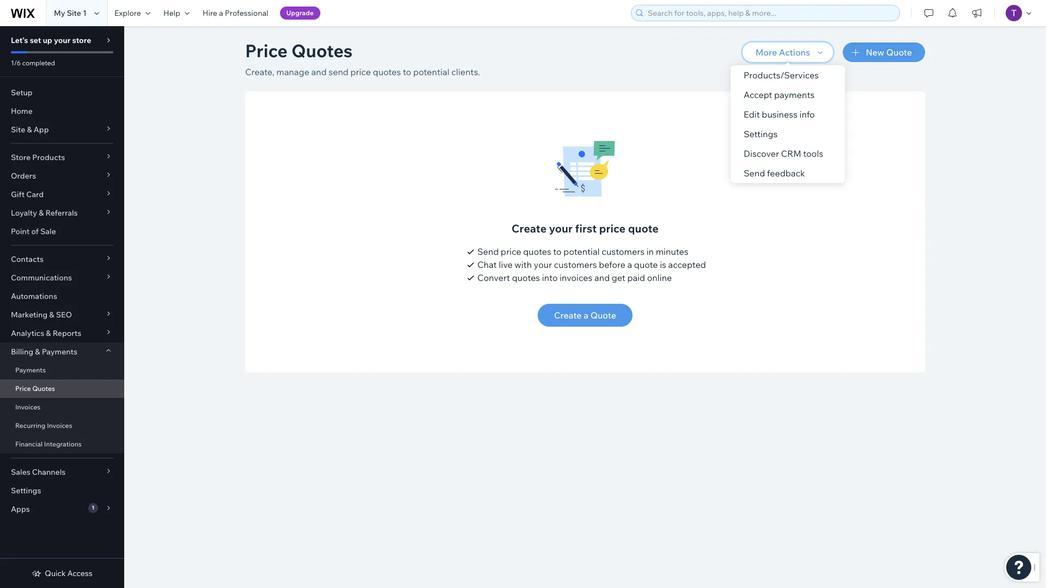 Task type: locate. For each thing, give the bounding box(es) containing it.
a down invoices
[[584, 310, 589, 321]]

& left 'reports' at the left bottom of the page
[[46, 329, 51, 339]]

invoices
[[15, 403, 41, 412], [47, 422, 72, 430]]

create up with at the top
[[512, 222, 547, 235]]

1 vertical spatial invoices
[[47, 422, 72, 430]]

0 vertical spatial create
[[512, 222, 547, 235]]

0 horizontal spatial invoices
[[15, 403, 41, 412]]

1 vertical spatial and
[[595, 273, 610, 283]]

2 vertical spatial price
[[501, 246, 521, 257]]

0 vertical spatial to
[[403, 67, 411, 77]]

potential left clients.
[[413, 67, 450, 77]]

0 vertical spatial quotes
[[292, 40, 353, 62]]

create a quote button
[[538, 304, 633, 327]]

a up paid
[[628, 259, 632, 270]]

up
[[43, 35, 52, 45]]

& inside dropdown button
[[35, 347, 40, 357]]

settings inside sidebar element
[[11, 486, 41, 496]]

1 vertical spatial site
[[11, 125, 25, 135]]

your up into
[[534, 259, 552, 270]]

1 vertical spatial quote
[[591, 310, 616, 321]]

1 vertical spatial 1
[[92, 505, 94, 512]]

0 horizontal spatial create
[[512, 222, 547, 235]]

send for send feedback
[[744, 168, 765, 179]]

set
[[30, 35, 41, 45]]

quotes inside price quotes create, manage and send price quotes to potential clients.
[[292, 40, 353, 62]]

price
[[245, 40, 288, 62], [15, 385, 31, 393]]

2 vertical spatial a
[[584, 310, 589, 321]]

site right the my on the left top of page
[[67, 8, 81, 18]]

and inside price quotes create, manage and send price quotes to potential clients.
[[311, 67, 327, 77]]

send for send price quotes to potential customers in minutes
[[478, 246, 499, 257]]

send inside "list box"
[[744, 168, 765, 179]]

create for create a quote
[[554, 310, 582, 321]]

1 vertical spatial potential
[[564, 246, 600, 257]]

1 horizontal spatial site
[[67, 8, 81, 18]]

contacts button
[[0, 250, 124, 269]]

customers up invoices
[[554, 259, 597, 270]]

seo
[[56, 310, 72, 320]]

tools
[[803, 148, 823, 159]]

0 vertical spatial settings
[[744, 129, 778, 140]]

settings up discover
[[744, 129, 778, 140]]

store
[[72, 35, 91, 45]]

0 horizontal spatial send
[[478, 246, 499, 257]]

your left first
[[549, 222, 573, 235]]

price quotes
[[15, 385, 55, 393]]

invoices inside 'link'
[[47, 422, 72, 430]]

0 vertical spatial a
[[219, 8, 223, 18]]

site & app
[[11, 125, 49, 135]]

first
[[575, 222, 597, 235]]

customers
[[602, 246, 645, 257], [554, 259, 597, 270]]

1 vertical spatial send
[[478, 246, 499, 257]]

& right loyalty
[[39, 208, 44, 218]]

0 vertical spatial site
[[67, 8, 81, 18]]

more actions
[[756, 47, 811, 58]]

0 vertical spatial your
[[54, 35, 70, 45]]

1 horizontal spatial settings
[[744, 129, 778, 140]]

1 horizontal spatial customers
[[602, 246, 645, 257]]

quote down the get
[[591, 310, 616, 321]]

marketing
[[11, 310, 48, 320]]

price right first
[[599, 222, 626, 235]]

invoices down invoices link
[[47, 422, 72, 430]]

& inside dropdown button
[[49, 310, 54, 320]]

quote up in
[[628, 222, 659, 235]]

is
[[660, 259, 667, 270]]

my site 1
[[54, 8, 87, 18]]

0 vertical spatial send
[[744, 168, 765, 179]]

0 horizontal spatial potential
[[413, 67, 450, 77]]

quote down in
[[634, 259, 658, 270]]

referrals
[[46, 208, 78, 218]]

potential inside price quotes create, manage and send price quotes to potential clients.
[[413, 67, 450, 77]]

1 horizontal spatial quotes
[[292, 40, 353, 62]]

& for billing
[[35, 347, 40, 357]]

1 horizontal spatial invoices
[[47, 422, 72, 430]]

price inside price quotes create, manage and send price quotes to potential clients.
[[245, 40, 288, 62]]

1 vertical spatial quotes
[[523, 246, 552, 257]]

site & app button
[[0, 120, 124, 139]]

potential up chat live with your customers before a quote is accepted
[[564, 246, 600, 257]]

orders
[[11, 171, 36, 181]]

1 horizontal spatial a
[[584, 310, 589, 321]]

payments
[[774, 89, 815, 100]]

new
[[866, 47, 885, 58]]

let's set up your store
[[11, 35, 91, 45]]

create a quote
[[554, 310, 616, 321]]

& left seo at the bottom of page
[[49, 310, 54, 320]]

actions
[[779, 47, 811, 58]]

convert
[[478, 273, 510, 283]]

create your first price quote
[[512, 222, 659, 235]]

quotes up send
[[292, 40, 353, 62]]

0 horizontal spatial quotes
[[32, 385, 55, 393]]

0 vertical spatial quote
[[887, 47, 912, 58]]

upgrade
[[286, 9, 314, 17]]

send
[[744, 168, 765, 179], [478, 246, 499, 257]]

price down billing
[[15, 385, 31, 393]]

your right up on the left top of page
[[54, 35, 70, 45]]

automations link
[[0, 287, 124, 306]]

1 vertical spatial price
[[599, 222, 626, 235]]

0 vertical spatial potential
[[413, 67, 450, 77]]

0 horizontal spatial 1
[[83, 8, 87, 18]]

and left the get
[[595, 273, 610, 283]]

settings link
[[0, 482, 124, 500]]

& left app at the left
[[27, 125, 32, 135]]

quotes
[[292, 40, 353, 62], [32, 385, 55, 393]]

app
[[34, 125, 49, 135]]

minutes
[[656, 246, 689, 257]]

0 horizontal spatial customers
[[554, 259, 597, 270]]

0 horizontal spatial price
[[351, 67, 371, 77]]

a
[[219, 8, 223, 18], [628, 259, 632, 270], [584, 310, 589, 321]]

gift card button
[[0, 185, 124, 204]]

payments inside dropdown button
[[42, 347, 77, 357]]

a inside button
[[584, 310, 589, 321]]

analytics
[[11, 329, 44, 339]]

1 horizontal spatial create
[[554, 310, 582, 321]]

create inside button
[[554, 310, 582, 321]]

0 horizontal spatial to
[[403, 67, 411, 77]]

1 horizontal spatial price
[[245, 40, 288, 62]]

create down convert quotes into invoices and get paid online
[[554, 310, 582, 321]]

list box containing products/services
[[731, 65, 845, 183]]

1 inside sidebar element
[[92, 505, 94, 512]]

a for professional
[[219, 8, 223, 18]]

1 horizontal spatial price
[[501, 246, 521, 257]]

1 horizontal spatial 1
[[92, 505, 94, 512]]

and for quotes
[[595, 273, 610, 283]]

upgrade button
[[280, 7, 320, 20]]

with
[[515, 259, 532, 270]]

send up chat
[[478, 246, 499, 257]]

0 horizontal spatial site
[[11, 125, 25, 135]]

0 vertical spatial 1
[[83, 8, 87, 18]]

0 vertical spatial invoices
[[15, 403, 41, 412]]

0 horizontal spatial settings
[[11, 486, 41, 496]]

1 horizontal spatial send
[[744, 168, 765, 179]]

0 vertical spatial and
[[311, 67, 327, 77]]

0 horizontal spatial quote
[[591, 310, 616, 321]]

1 vertical spatial quotes
[[32, 385, 55, 393]]

1/6
[[11, 59, 21, 67]]

a right hire
[[219, 8, 223, 18]]

1 right the my on the left top of page
[[83, 8, 87, 18]]

quotes for price quotes create, manage and send price quotes to potential clients.
[[292, 40, 353, 62]]

site down home
[[11, 125, 25, 135]]

customers up before in the right top of the page
[[602, 246, 645, 257]]

create for create your first price quote
[[512, 222, 547, 235]]

orders button
[[0, 167, 124, 185]]

access
[[67, 569, 92, 579]]

& for site
[[27, 125, 32, 135]]

discover crm tools
[[744, 148, 823, 159]]

1 vertical spatial create
[[554, 310, 582, 321]]

quotes down with at the top
[[512, 273, 540, 283]]

marketing & seo button
[[0, 306, 124, 324]]

1 vertical spatial quote
[[634, 259, 658, 270]]

edit business info
[[744, 109, 815, 120]]

1 vertical spatial settings
[[11, 486, 41, 496]]

quote
[[887, 47, 912, 58], [591, 310, 616, 321]]

0 horizontal spatial price
[[15, 385, 31, 393]]

crm
[[781, 148, 801, 159]]

0 vertical spatial quotes
[[373, 67, 401, 77]]

0 horizontal spatial a
[[219, 8, 223, 18]]

quotes right send
[[373, 67, 401, 77]]

1 vertical spatial to
[[553, 246, 562, 257]]

price up "create,"
[[245, 40, 288, 62]]

1 vertical spatial price
[[15, 385, 31, 393]]

&
[[27, 125, 32, 135], [39, 208, 44, 218], [49, 310, 54, 320], [46, 329, 51, 339], [35, 347, 40, 357]]

price for price quotes
[[15, 385, 31, 393]]

live
[[499, 259, 513, 270]]

channels
[[32, 468, 66, 477]]

quotes down payments link
[[32, 385, 55, 393]]

store products
[[11, 153, 65, 162]]

paid
[[628, 273, 645, 283]]

price up live
[[501, 246, 521, 257]]

recurring
[[15, 422, 45, 430]]

list box
[[731, 65, 845, 183]]

point
[[11, 227, 30, 237]]

quotes inside sidebar element
[[32, 385, 55, 393]]

price inside price quotes link
[[15, 385, 31, 393]]

your inside sidebar element
[[54, 35, 70, 45]]

sales
[[11, 468, 30, 477]]

site
[[67, 8, 81, 18], [11, 125, 25, 135]]

invoices up recurring
[[15, 403, 41, 412]]

quick access
[[45, 569, 92, 579]]

get
[[612, 273, 626, 283]]

quote right new
[[887, 47, 912, 58]]

send down discover
[[744, 168, 765, 179]]

0 vertical spatial price
[[245, 40, 288, 62]]

& for loyalty
[[39, 208, 44, 218]]

reports
[[53, 329, 81, 339]]

billing & payments
[[11, 347, 77, 357]]

chat live with your customers before a quote is accepted
[[478, 259, 706, 270]]

quotes for price quotes
[[32, 385, 55, 393]]

1 down the settings link
[[92, 505, 94, 512]]

0 vertical spatial payments
[[42, 347, 77, 357]]

and left send
[[311, 67, 327, 77]]

1 vertical spatial a
[[628, 259, 632, 270]]

1 horizontal spatial and
[[595, 273, 610, 283]]

& right billing
[[35, 347, 40, 357]]

analytics & reports button
[[0, 324, 124, 343]]

point of sale
[[11, 227, 56, 237]]

settings down sales
[[11, 486, 41, 496]]

loyalty
[[11, 208, 37, 218]]

1 horizontal spatial quote
[[887, 47, 912, 58]]

0 vertical spatial price
[[351, 67, 371, 77]]

quotes up with at the top
[[523, 246, 552, 257]]

price right send
[[351, 67, 371, 77]]

payments up price quotes on the left of the page
[[15, 366, 46, 374]]

quotes inside price quotes create, manage and send price quotes to potential clients.
[[373, 67, 401, 77]]

payments down analytics & reports popup button
[[42, 347, 77, 357]]

Search for tools, apps, help & more... field
[[645, 5, 897, 21]]

0 horizontal spatial and
[[311, 67, 327, 77]]

2 vertical spatial your
[[534, 259, 552, 270]]

payments
[[42, 347, 77, 357], [15, 366, 46, 374]]



Task type: vqa. For each thing, say whether or not it's contained in the screenshot.
topmost Payments
yes



Task type: describe. For each thing, give the bounding box(es) containing it.
sale
[[40, 227, 56, 237]]

price for price quotes create, manage and send price quotes to potential clients.
[[245, 40, 288, 62]]

point of sale link
[[0, 222, 124, 241]]

analytics & reports
[[11, 329, 81, 339]]

hire
[[203, 8, 217, 18]]

home
[[11, 106, 33, 116]]

sidebar element
[[0, 26, 124, 589]]

feedback
[[767, 168, 805, 179]]

automations
[[11, 292, 57, 301]]

create,
[[245, 67, 275, 77]]

contacts
[[11, 255, 44, 264]]

sales channels
[[11, 468, 66, 477]]

0 vertical spatial customers
[[602, 246, 645, 257]]

your for customers
[[534, 259, 552, 270]]

price quotes link
[[0, 380, 124, 398]]

recurring invoices
[[15, 422, 72, 430]]

recurring invoices link
[[0, 417, 124, 436]]

price inside price quotes create, manage and send price quotes to potential clients.
[[351, 67, 371, 77]]

more actions button
[[743, 43, 834, 62]]

financial integrations link
[[0, 436, 124, 454]]

1 vertical spatial customers
[[554, 259, 597, 270]]

store products button
[[0, 148, 124, 167]]

convert quotes into invoices and get paid online
[[478, 273, 672, 283]]

0 vertical spatial quote
[[628, 222, 659, 235]]

sales channels button
[[0, 463, 124, 482]]

setup link
[[0, 83, 124, 102]]

explore
[[114, 8, 141, 18]]

accept
[[744, 89, 772, 100]]

help button
[[157, 0, 196, 26]]

edit
[[744, 109, 760, 120]]

1 horizontal spatial potential
[[564, 246, 600, 257]]

apps
[[11, 505, 30, 515]]

hire a professional link
[[196, 0, 275, 26]]

card
[[26, 190, 44, 200]]

send price quotes to potential customers in minutes
[[478, 246, 689, 257]]

home link
[[0, 102, 124, 120]]

a for quote
[[584, 310, 589, 321]]

marketing & seo
[[11, 310, 72, 320]]

communications button
[[0, 269, 124, 287]]

billing & payments button
[[0, 343, 124, 361]]

1 vertical spatial your
[[549, 222, 573, 235]]

quick access button
[[32, 569, 92, 579]]

more
[[756, 47, 777, 58]]

before
[[599, 259, 626, 270]]

professional
[[225, 8, 268, 18]]

of
[[31, 227, 39, 237]]

and for quotes
[[311, 67, 327, 77]]

online
[[647, 273, 672, 283]]

site inside popup button
[[11, 125, 25, 135]]

accepted
[[669, 259, 706, 270]]

settings inside "list box"
[[744, 129, 778, 140]]

products/services
[[744, 70, 819, 81]]

in
[[647, 246, 654, 257]]

hire a professional
[[203, 8, 268, 18]]

store
[[11, 153, 31, 162]]

completed
[[22, 59, 55, 67]]

& for marketing
[[49, 310, 54, 320]]

my
[[54, 8, 65, 18]]

2 horizontal spatial a
[[628, 259, 632, 270]]

info
[[800, 109, 815, 120]]

gift card
[[11, 190, 44, 200]]

let's
[[11, 35, 28, 45]]

accept payments
[[744, 89, 815, 100]]

manage
[[276, 67, 309, 77]]

quick
[[45, 569, 66, 579]]

invoices link
[[0, 398, 124, 417]]

products
[[32, 153, 65, 162]]

1 horizontal spatial to
[[553, 246, 562, 257]]

setup
[[11, 88, 33, 98]]

gift
[[11, 190, 25, 200]]

1 vertical spatial payments
[[15, 366, 46, 374]]

2 vertical spatial quotes
[[512, 273, 540, 283]]

clients.
[[452, 67, 480, 77]]

help
[[163, 8, 180, 18]]

financial
[[15, 440, 43, 449]]

send feedback
[[744, 168, 805, 179]]

& for analytics
[[46, 329, 51, 339]]

new quote button
[[843, 43, 926, 62]]

loyalty & referrals
[[11, 208, 78, 218]]

payments link
[[0, 361, 124, 380]]

2 horizontal spatial price
[[599, 222, 626, 235]]

new quote
[[866, 47, 912, 58]]

into
[[542, 273, 558, 283]]

business
[[762, 109, 798, 120]]

financial integrations
[[15, 440, 82, 449]]

your for store
[[54, 35, 70, 45]]

to inside price quotes create, manage and send price quotes to potential clients.
[[403, 67, 411, 77]]

chat
[[478, 259, 497, 270]]

loyalty & referrals button
[[0, 204, 124, 222]]

integrations
[[44, 440, 82, 449]]

discover
[[744, 148, 779, 159]]



